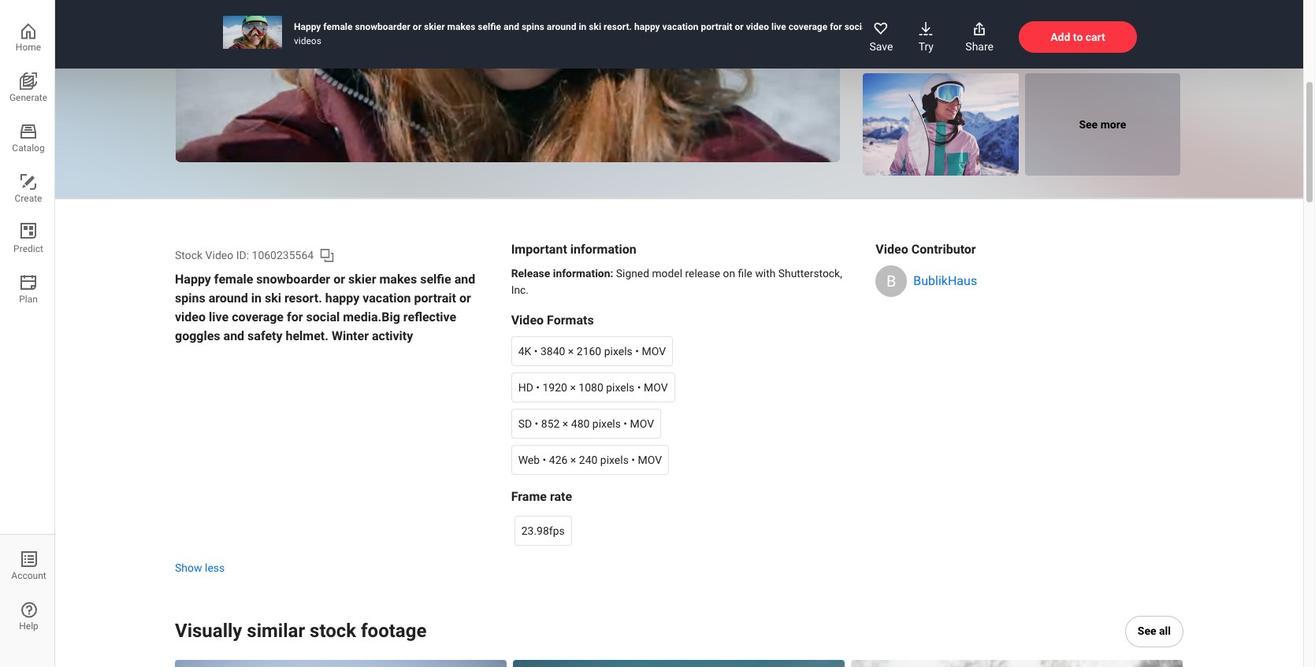 Task type: locate. For each thing, give the bounding box(es) containing it.
goggles inside happy female snowboarder or skier makes selfie and spins around in ski resort. happy vacation portrait or video live coverage for social media.big reflective goggles and safety helmet. winter activity videos
[[960, 21, 994, 32]]

480
[[571, 418, 590, 430]]

1 vertical spatial see
[[1138, 626, 1157, 638]]

1 horizontal spatial media.big
[[872, 21, 915, 32]]

0 horizontal spatial portrait
[[414, 291, 456, 306]]

1 vertical spatial video
[[175, 310, 206, 325]]

save
[[870, 40, 893, 53]]

skier inside happy female snowboarder or skier makes selfie and spins around in ski resort. happy vacation portrait or video live coverage for social media.big reflective goggles and safety helmet. winter activity videos
[[424, 21, 445, 32]]

female for happy female snowboarder or skier makes selfie and spins around in ski resort. happy vacation portrait or video live coverage for social media.big reflective goggles and safety helmet. winter activity
[[214, 272, 253, 287]]

1 horizontal spatial reflective
[[918, 21, 958, 32]]

live for happy female snowboarder or skier makes selfie and spins around in ski resort. happy vacation portrait or video live coverage for social media.big reflective goggles and safety helmet. winter activity
[[209, 310, 229, 325]]

media.big inside the happy female snowboarder or skier makes selfie and spins around in ski resort. happy vacation portrait or video live coverage for social media.big reflective goggles and safety helmet. winter activity
[[343, 310, 400, 325]]

winter inside happy female snowboarder or skier makes selfie and spins around in ski resort. happy vacation portrait or video live coverage for social media.big reflective goggles and safety helmet. winter activity videos
[[1078, 21, 1105, 32]]

spins for happy female snowboarder or skier makes selfie and spins around in ski resort. happy vacation portrait or video live coverage for social media.big reflective goggles and safety helmet. winter activity
[[175, 291, 206, 306]]

1 vertical spatial spins
[[175, 291, 206, 306]]

1 horizontal spatial in
[[579, 21, 587, 32]]

× left 2160
[[568, 345, 574, 358]]

female inside the happy female snowboarder or skier makes selfie and spins around in ski resort. happy vacation portrait or video live coverage for social media.big reflective goggles and safety helmet. winter activity
[[214, 272, 253, 287]]

happy down stock
[[175, 272, 211, 287]]

0 horizontal spatial vacation
[[363, 291, 411, 306]]

video
[[876, 242, 909, 257], [205, 249, 234, 262], [511, 313, 544, 328]]

live inside happy female snowboarder or skier makes selfie and spins around in ski resort. happy vacation portrait or video live coverage for social media.big reflective goggles and safety helmet. winter activity videos
[[772, 21, 787, 32]]

0 horizontal spatial see
[[1080, 118, 1098, 131]]

happy female snowboarder or skier makes selfie and spins around in ski resort. happy vacation portrait or video live coverage for social media.big reflective goggles and safety helmet. winter activity image
[[223, 16, 282, 49]]

0 vertical spatial media.big
[[872, 21, 915, 32]]

1 vertical spatial goggles
[[175, 329, 220, 344]]

0 vertical spatial skier
[[424, 21, 445, 32]]

for inside the happy female snowboarder or skier makes selfie and spins around in ski resort. happy vacation portrait or video live coverage for social media.big reflective goggles and safety helmet. winter activity
[[287, 310, 303, 325]]

activity inside the happy female snowboarder or skier makes selfie and spins around in ski resort. happy vacation portrait or video live coverage for social media.big reflective goggles and safety helmet. winter activity
[[372, 329, 413, 344]]

0 horizontal spatial live
[[209, 310, 229, 325]]

× left '1080'
[[570, 381, 576, 394]]

tab list
[[0, 19, 54, 322], [0, 535, 55, 668]]

for for happy female snowboarder or skier makes selfie and spins around in ski resort. happy vacation portrait or video live coverage for social media.big reflective goggles and safety helmet. winter activity videos
[[830, 21, 842, 32]]

snowboarder
[[355, 21, 411, 32], [256, 272, 330, 287]]

1 vertical spatial activity
[[372, 329, 413, 344]]

resort. inside the happy female snowboarder or skier makes selfie and spins around in ski resort. happy vacation portrait or video live coverage for social media.big reflective goggles and safety helmet. winter activity
[[285, 291, 322, 306]]

live for happy female snowboarder or skier makes selfie and spins around in ski resort. happy vacation portrait or video live coverage for social media.big reflective goggles and safety helmet. winter activity videos
[[772, 21, 787, 32]]

safety for happy female snowboarder or skier makes selfie and spins around in ski resort. happy vacation portrait or video live coverage for social media.big reflective goggles and safety helmet. winter activity videos
[[1014, 21, 1041, 32]]

coverage
[[789, 21, 828, 32], [232, 310, 284, 325]]

in inside the happy female snowboarder or skier makes selfie and spins around in ski resort. happy vacation portrait or video live coverage for social media.big reflective goggles and safety helmet. winter activity
[[251, 291, 262, 306]]

mov down hd • 1920 × 1080 pixels • mov
[[630, 418, 654, 430]]

1 horizontal spatial helmet.
[[1043, 21, 1075, 32]]

winter inside the happy female snowboarder or skier makes selfie and spins around in ski resort. happy vacation portrait or video live coverage for social media.big reflective goggles and safety helmet. winter activity
[[332, 329, 369, 344]]

1 horizontal spatial goggles
[[960, 21, 994, 32]]

happy inside the happy female snowboarder or skier makes selfie and spins around in ski resort. happy vacation portrait or video live coverage for social media.big reflective goggles and safety helmet. winter activity
[[175, 272, 211, 287]]

social up save
[[845, 21, 870, 32]]

mov for sd • 852 × 480 pixels • mov
[[630, 418, 654, 430]]

portrait inside the happy female snowboarder or skier makes selfie and spins around in ski resort. happy vacation portrait or video live coverage for social media.big reflective goggles and safety helmet. winter activity
[[414, 291, 456, 306]]

reflective inside the happy female snowboarder or skier makes selfie and spins around in ski resort. happy vacation portrait or video live coverage for social media.big reflective goggles and safety helmet. winter activity
[[403, 310, 457, 325]]

selfie
[[478, 21, 501, 32], [420, 272, 451, 287]]

0 vertical spatial safety
[[1014, 21, 1041, 32]]

1 vertical spatial for
[[287, 310, 303, 325]]

× right 852
[[563, 418, 569, 430]]

coverage inside happy female snowboarder or skier makes selfie and spins around in ski resort. happy vacation portrait or video live coverage for social media.big reflective goggles and safety helmet. winter activity videos
[[789, 21, 828, 32]]

0 horizontal spatial selfie
[[420, 272, 451, 287]]

contributor avatar element
[[876, 266, 908, 297]]

in for happy female snowboarder or skier makes selfie and spins around in ski resort. happy vacation portrait or video live coverage for social media.big reflective goggles and safety helmet. winter activity videos
[[579, 21, 587, 32]]

video-player element
[[175, 0, 841, 163]]

spins
[[522, 21, 545, 32], [175, 291, 206, 306]]

happy inside the happy female snowboarder or skier makes selfie and spins around in ski resort. happy vacation portrait or video live coverage for social media.big reflective goggles and safety helmet. winter activity
[[325, 291, 360, 306]]

1 horizontal spatial safety
[[1014, 21, 1041, 32]]

1 vertical spatial social
[[306, 310, 340, 325]]

video left the "id:"
[[205, 249, 234, 262]]

plan link
[[0, 271, 54, 309]]

0 vertical spatial helmet.
[[1043, 21, 1075, 32]]

1 horizontal spatial selfie
[[478, 21, 501, 32]]

tab list containing home
[[0, 19, 54, 322]]

selfie for happy female snowboarder or skier makes selfie and spins around in ski resort. happy vacation portrait or video live coverage for social media.big reflective goggles and safety helmet. winter activity
[[420, 272, 451, 287]]

× for 852
[[563, 418, 569, 430]]

video for happy female snowboarder or skier makes selfie and spins around in ski resort. happy vacation portrait or video live coverage for social media.big reflective goggles and safety helmet. winter activity
[[175, 310, 206, 325]]

1 tab list from the top
[[0, 19, 54, 322]]

0 vertical spatial activity
[[1108, 21, 1139, 32]]

ski inside happy female snowboarder or skier makes selfie and spins around in ski resort. happy vacation portrait or video live coverage for social media.big reflective goggles and safety helmet. winter activity videos
[[589, 21, 602, 32]]

0 horizontal spatial helmet.
[[286, 329, 329, 344]]

240
[[579, 454, 598, 466]]

in
[[579, 21, 587, 32], [251, 291, 262, 306]]

0 vertical spatial happy
[[635, 21, 660, 32]]

activity inside happy female snowboarder or skier makes selfie and spins around in ski resort. happy vacation portrait or video live coverage for social media.big reflective goggles and safety helmet. winter activity videos
[[1108, 21, 1139, 32]]

coverage for happy female snowboarder or skier makes selfie and spins around in ski resort. happy vacation portrait or video live coverage for social media.big reflective goggles and safety helmet. winter activity videos
[[789, 21, 828, 32]]

23.98fps
[[522, 525, 565, 537]]

social inside the happy female snowboarder or skier makes selfie and spins around in ski resort. happy vacation portrait or video live coverage for social media.big reflective goggles and safety helmet. winter activity
[[306, 310, 340, 325]]

0 horizontal spatial female
[[214, 272, 253, 287]]

0 horizontal spatial for
[[287, 310, 303, 325]]

around inside happy female snowboarder or skier makes selfie and spins around in ski resort. happy vacation portrait or video live coverage for social media.big reflective goggles and safety helmet. winter activity videos
[[547, 21, 577, 32]]

mov
[[642, 345, 666, 358], [644, 381, 668, 394], [630, 418, 654, 430], [638, 454, 662, 466]]

helmet. inside the happy female snowboarder or skier makes selfie and spins around in ski resort. happy vacation portrait or video live coverage for social media.big reflective goggles and safety helmet. winter activity
[[286, 329, 329, 344]]

safety inside the happy female snowboarder or skier makes selfie and spins around in ski resort. happy vacation portrait or video live coverage for social media.big reflective goggles and safety helmet. winter activity
[[248, 329, 283, 344]]

web • 426 × 240 pixels • mov
[[518, 454, 662, 466]]

goggles
[[960, 21, 994, 32], [175, 329, 220, 344]]

0 vertical spatial happy
[[294, 21, 321, 32]]

1 horizontal spatial winter
[[1078, 21, 1105, 32]]

0 horizontal spatial coverage
[[232, 310, 284, 325]]

activity
[[1108, 21, 1139, 32], [372, 329, 413, 344]]

0 vertical spatial see
[[1080, 118, 1098, 131]]

safety inside happy female snowboarder or skier makes selfie and spins around in ski resort. happy vacation portrait or video live coverage for social media.big reflective goggles and safety helmet. winter activity videos
[[1014, 21, 1041, 32]]

see left more
[[1080, 118, 1098, 131]]

1 horizontal spatial see
[[1138, 626, 1157, 638]]

video for video contributor
[[876, 242, 909, 257]]

sd
[[518, 418, 532, 430]]

0 vertical spatial resort.
[[604, 21, 632, 32]]

resort.
[[604, 21, 632, 32], [285, 291, 322, 306]]

reflective for happy female snowboarder or skier makes selfie and spins around in ski resort. happy vacation portrait or video live coverage for social media.big reflective goggles and safety helmet. winter activity videos
[[918, 21, 958, 32]]

reflective for happy female snowboarder or skier makes selfie and spins around in ski resort. happy vacation portrait or video live coverage for social media.big reflective goggles and safety helmet. winter activity
[[403, 310, 457, 325]]

for left the save button
[[830, 21, 842, 32]]

signed
[[616, 267, 650, 280]]

1060235564
[[252, 249, 314, 262]]

video down inc.
[[511, 313, 544, 328]]

1 vertical spatial in
[[251, 291, 262, 306]]

0 vertical spatial female
[[324, 21, 353, 32]]

selfie inside happy female snowboarder or skier makes selfie and spins around in ski resort. happy vacation portrait or video live coverage for social media.big reflective goggles and safety helmet. winter activity videos
[[478, 21, 501, 32]]

1 vertical spatial safety
[[248, 329, 283, 344]]

1 horizontal spatial happy
[[635, 21, 660, 32]]

0 vertical spatial coverage
[[789, 21, 828, 32]]

and
[[504, 21, 519, 32], [996, 21, 1012, 32], [455, 272, 476, 287], [224, 329, 244, 344]]

release
[[685, 267, 721, 280]]

or
[[413, 21, 422, 32], [735, 21, 744, 32], [334, 272, 345, 287], [460, 291, 471, 306]]

1 vertical spatial happy
[[325, 291, 360, 306]]

live inside the happy female snowboarder or skier makes selfie and spins around in ski resort. happy vacation portrait or video live coverage for social media.big reflective goggles and safety helmet. winter activity
[[209, 310, 229, 325]]

portrait
[[701, 21, 733, 32], [414, 291, 456, 306]]

0 vertical spatial ski
[[589, 21, 602, 32]]

1 vertical spatial coverage
[[232, 310, 284, 325]]

0 horizontal spatial video
[[175, 310, 206, 325]]

• right 240
[[632, 454, 635, 466]]

see inside button
[[1080, 118, 1098, 131]]

female inside happy female snowboarder or skier makes selfie and spins around in ski resort. happy vacation portrait or video live coverage for social media.big reflective goggles and safety helmet. winter activity videos
[[324, 21, 353, 32]]

social
[[845, 21, 870, 32], [306, 310, 340, 325]]

vacation inside happy female snowboarder or skier makes selfie and spins around in ski resort. happy vacation portrait or video live coverage for social media.big reflective goggles and safety helmet. winter activity videos
[[663, 21, 699, 32]]

0 horizontal spatial happy
[[325, 291, 360, 306]]

live
[[772, 21, 787, 32], [209, 310, 229, 325]]

try
[[919, 40, 934, 53]]

× left 240
[[571, 454, 577, 466]]

pixels right 2160
[[604, 345, 633, 358]]

0 horizontal spatial resort.
[[285, 291, 322, 306]]

0 vertical spatial social
[[845, 21, 870, 32]]

signed model release on file with shutterstock, inc.
[[511, 267, 843, 296]]

1 horizontal spatial activity
[[1108, 21, 1139, 32]]

1 vertical spatial happy
[[175, 272, 211, 287]]

winter for happy female snowboarder or skier makes selfie and spins around in ski resort. happy vacation portrait or video live coverage for social media.big reflective goggles and safety helmet. winter activity
[[332, 329, 369, 344]]

1 horizontal spatial live
[[772, 21, 787, 32]]

video inside happy female snowboarder or skier makes selfie and spins around in ski resort. happy vacation portrait or video live coverage for social media.big reflective goggles and safety helmet. winter activity videos
[[746, 21, 769, 32]]

add
[[1051, 31, 1071, 43]]

reflective
[[918, 21, 958, 32], [403, 310, 457, 325]]

coverage down the stock video id: 1060235564
[[232, 310, 284, 325]]

0 vertical spatial video
[[746, 21, 769, 32]]

selfie inside the happy female snowboarder or skier makes selfie and spins around in ski resort. happy vacation portrait or video live coverage for social media.big reflective goggles and safety helmet. winter activity
[[420, 272, 451, 287]]

1 horizontal spatial vacation
[[663, 21, 699, 32]]

pixels
[[604, 345, 633, 358], [606, 381, 635, 394], [593, 418, 621, 430], [601, 454, 629, 466]]

safety
[[1014, 21, 1041, 32], [248, 329, 283, 344]]

makes inside happy female snowboarder or skier makes selfie and spins around in ski resort. happy vacation portrait or video live coverage for social media.big reflective goggles and safety helmet. winter activity videos
[[447, 21, 476, 32]]

× for 1920
[[570, 381, 576, 394]]

pixels for 1080
[[606, 381, 635, 394]]

for inside happy female snowboarder or skier makes selfie and spins around in ski resort. happy vacation portrait or video live coverage for social media.big reflective goggles and safety helmet. winter activity videos
[[830, 21, 842, 32]]

× for 426
[[571, 454, 577, 466]]

important information
[[511, 242, 637, 257]]

social inside happy female snowboarder or skier makes selfie and spins around in ski resort. happy vacation portrait or video live coverage for social media.big reflective goggles and safety helmet. winter activity videos
[[845, 21, 870, 32]]

ski
[[589, 21, 602, 32], [265, 291, 281, 306]]

ski inside the happy female snowboarder or skier makes selfie and spins around in ski resort. happy vacation portrait or video live coverage for social media.big reflective goggles and safety helmet. winter activity
[[265, 291, 281, 306]]

1 horizontal spatial coverage
[[789, 21, 828, 32]]

help link
[[0, 598, 55, 636]]

resort. inside happy female snowboarder or skier makes selfie and spins around in ski resort. happy vacation portrait or video live coverage for social media.big reflective goggles and safety helmet. winter activity videos
[[604, 21, 632, 32]]

stock video id: 1060235564
[[175, 249, 314, 262]]

tab list containing account
[[0, 535, 55, 668]]

social for happy female snowboarder or skier makes selfie and spins around in ski resort. happy vacation portrait or video live coverage for social media.big reflective goggles and safety helmet. winter activity
[[306, 310, 340, 325]]

create link
[[0, 170, 54, 208]]

skier inside the happy female snowboarder or skier makes selfie and spins around in ski resort. happy vacation portrait or video live coverage for social media.big reflective goggles and safety helmet. winter activity
[[348, 272, 376, 287]]

portrait for happy female snowboarder or skier makes selfie and spins around in ski resort. happy vacation portrait or video live coverage for social media.big reflective goggles and safety helmet. winter activity
[[414, 291, 456, 306]]

1 vertical spatial female
[[214, 272, 253, 287]]

spins inside happy female snowboarder or skier makes selfie and spins around in ski resort. happy vacation portrait or video live coverage for social media.big reflective goggles and safety helmet. winter activity videos
[[522, 21, 545, 32]]

share
[[966, 40, 994, 53]]

web
[[518, 454, 540, 466]]

plan
[[19, 294, 38, 305]]

vacation inside the happy female snowboarder or skier makes selfie and spins around in ski resort. happy vacation portrait or video live coverage for social media.big reflective goggles and safety helmet. winter activity
[[363, 291, 411, 306]]

1 horizontal spatial spins
[[522, 21, 545, 32]]

see more button
[[1025, 73, 1181, 176]]

activity for happy female snowboarder or skier makes selfie and spins around in ski resort. happy vacation portrait or video live coverage for social media.big reflective goggles and safety helmet. winter activity
[[372, 329, 413, 344]]

videos
[[294, 35, 322, 47]]

snowboarder inside the happy female snowboarder or skier makes selfie and spins around in ski resort. happy vacation portrait or video live coverage for social media.big reflective goggles and safety helmet. winter activity
[[256, 272, 330, 287]]

1 horizontal spatial video
[[746, 21, 769, 32]]

1 vertical spatial tab list
[[0, 535, 55, 668]]

mov right 240
[[638, 454, 662, 466]]

release information:
[[511, 267, 614, 280]]

1 vertical spatial live
[[209, 310, 229, 325]]

happy
[[635, 21, 660, 32], [325, 291, 360, 306]]

0 horizontal spatial spins
[[175, 291, 206, 306]]

helmet.
[[1043, 21, 1075, 32], [286, 329, 329, 344]]

0 horizontal spatial activity
[[372, 329, 413, 344]]

0 horizontal spatial snowboarder
[[256, 272, 330, 287]]

bublikhaus
[[914, 274, 978, 289]]

around
[[547, 21, 577, 32], [209, 291, 248, 306]]

1 vertical spatial helmet.
[[286, 329, 329, 344]]

helmet. for happy female snowboarder or skier makes selfie and spins around in ski resort. happy vacation portrait or video live coverage for social media.big reflective goggles and safety helmet. winter activity
[[286, 329, 329, 344]]

1 vertical spatial around
[[209, 291, 248, 306]]

for down "1060235564"
[[287, 310, 303, 325]]

×
[[568, 345, 574, 358], [570, 381, 576, 394], [563, 418, 569, 430], [571, 454, 577, 466]]

ski for happy female snowboarder or skier makes selfie and spins around in ski resort. happy vacation portrait or video live coverage for social media.big reflective goggles and safety helmet. winter activity videos
[[589, 21, 602, 32]]

media.big for happy female snowboarder or skier makes selfie and spins around in ski resort. happy vacation portrait or video live coverage for social media.big reflective goggles and safety helmet. winter activity videos
[[872, 21, 915, 32]]

1 vertical spatial vacation
[[363, 291, 411, 306]]

resort. for happy female snowboarder or skier makes selfie and spins around in ski resort. happy vacation portrait or video live coverage for social media.big reflective goggles and safety helmet. winter activity videos
[[604, 21, 632, 32]]

1 horizontal spatial skier
[[424, 21, 445, 32]]

0 horizontal spatial safety
[[248, 329, 283, 344]]

similar
[[247, 620, 305, 642]]

0 horizontal spatial winter
[[332, 329, 369, 344]]

mov right 2160
[[642, 345, 666, 358]]

0 vertical spatial winter
[[1078, 21, 1105, 32]]

0 horizontal spatial media.big
[[343, 310, 400, 325]]

makes
[[447, 21, 476, 32], [380, 272, 417, 287]]

mov right '1080'
[[644, 381, 668, 394]]

2 tab list from the top
[[0, 535, 55, 668]]

0 vertical spatial snowboarder
[[355, 21, 411, 32]]

1 horizontal spatial video
[[511, 313, 544, 328]]

happy inside happy female snowboarder or skier makes selfie and spins around in ski resort. happy vacation portrait or video live coverage for social media.big reflective goggles and safety helmet. winter activity videos
[[635, 21, 660, 32]]

1 horizontal spatial social
[[845, 21, 870, 32]]

media.big inside happy female snowboarder or skier makes selfie and spins around in ski resort. happy vacation portrait or video live coverage for social media.big reflective goggles and safety helmet. winter activity videos
[[872, 21, 915, 32]]

happy inside happy female snowboarder or skier makes selfie and spins around in ski resort. happy vacation portrait or video live coverage for social media.big reflective goggles and safety helmet. winter activity videos
[[294, 21, 321, 32]]

0 vertical spatial around
[[547, 21, 577, 32]]

shutterstock,
[[779, 267, 843, 280]]

video formats
[[511, 313, 594, 328]]

winter
[[1078, 21, 1105, 32], [332, 329, 369, 344]]

share button
[[953, 8, 1007, 67]]

0 vertical spatial makes
[[447, 21, 476, 32]]

see
[[1080, 118, 1098, 131], [1138, 626, 1157, 638]]

0 horizontal spatial around
[[209, 291, 248, 306]]

0 horizontal spatial ski
[[265, 291, 281, 306]]

around inside the happy female snowboarder or skier makes selfie and spins around in ski resort. happy vacation portrait or video live coverage for social media.big reflective goggles and safety helmet. winter activity
[[209, 291, 248, 306]]

video inside the happy female snowboarder or skier makes selfie and spins around in ski resort. happy vacation portrait or video live coverage for social media.big reflective goggles and safety helmet. winter activity
[[175, 310, 206, 325]]

1 horizontal spatial female
[[324, 21, 353, 32]]

pixels right '1080'
[[606, 381, 635, 394]]

ski for happy female snowboarder or skier makes selfie and spins around in ski resort. happy vacation portrait or video live coverage for social media.big reflective goggles and safety helmet. winter activity
[[265, 291, 281, 306]]

vacation
[[663, 21, 699, 32], [363, 291, 411, 306]]

happy for happy female snowboarder or skier makes selfie and spins around in ski resort. happy vacation portrait or video live coverage for social media.big reflective goggles and safety helmet. winter activity
[[175, 272, 211, 287]]

• left 426
[[543, 454, 547, 466]]

social down copy id to clipboard icon on the left of page
[[306, 310, 340, 325]]

0 vertical spatial live
[[772, 21, 787, 32]]

help
[[19, 621, 38, 632]]

makes inside the happy female snowboarder or skier makes selfie and spins around in ski resort. happy vacation portrait or video live coverage for social media.big reflective goggles and safety helmet. winter activity
[[380, 272, 417, 287]]

0 vertical spatial for
[[830, 21, 842, 32]]

0 vertical spatial tab list
[[0, 19, 54, 322]]

helmet. inside happy female snowboarder or skier makes selfie and spins around in ski resort. happy vacation portrait or video live coverage for social media.big reflective goggles and safety helmet. winter activity videos
[[1043, 21, 1075, 32]]

coverage left the save button
[[789, 21, 828, 32]]

0 vertical spatial goggles
[[960, 21, 994, 32]]

0 vertical spatial portrait
[[701, 21, 733, 32]]

hd • 1920 × 1080 pixels • mov
[[518, 381, 668, 394]]

less
[[205, 562, 225, 575]]

0 horizontal spatial skier
[[348, 272, 376, 287]]

1 vertical spatial selfie
[[420, 272, 451, 287]]

0 horizontal spatial happy
[[175, 272, 211, 287]]

happy up videos
[[294, 21, 321, 32]]

cart
[[1086, 31, 1106, 43]]

1 vertical spatial skier
[[348, 272, 376, 287]]

stock
[[175, 249, 203, 262]]

female
[[324, 21, 353, 32], [214, 272, 253, 287]]

portrait inside happy female snowboarder or skier makes selfie and spins around in ski resort. happy vacation portrait or video live coverage for social media.big reflective goggles and safety helmet. winter activity videos
[[701, 21, 733, 32]]

0 horizontal spatial social
[[306, 310, 340, 325]]

0 vertical spatial spins
[[522, 21, 545, 32]]

pixels right 240
[[601, 454, 629, 466]]

pixels right the 480
[[593, 418, 621, 430]]

0 vertical spatial selfie
[[478, 21, 501, 32]]

1 horizontal spatial around
[[547, 21, 577, 32]]

0 vertical spatial reflective
[[918, 21, 958, 32]]

see left all
[[1138, 626, 1157, 638]]

in inside happy female snowboarder or skier makes selfie and spins around in ski resort. happy vacation portrait or video live coverage for social media.big reflective goggles and safety helmet. winter activity videos
[[579, 21, 587, 32]]

0 horizontal spatial goggles
[[175, 329, 220, 344]]

reflective inside happy female snowboarder or skier makes selfie and spins around in ski resort. happy vacation portrait or video live coverage for social media.big reflective goggles and safety helmet. winter activity videos
[[918, 21, 958, 32]]

1 vertical spatial snowboarder
[[256, 272, 330, 287]]

0 horizontal spatial reflective
[[403, 310, 457, 325]]

goggles inside the happy female snowboarder or skier makes selfie and spins around in ski resort. happy vacation portrait or video live coverage for social media.big reflective goggles and safety helmet. winter activity
[[175, 329, 220, 344]]

1 vertical spatial winter
[[332, 329, 369, 344]]

spins inside the happy female snowboarder or skier makes selfie and spins around in ski resort. happy vacation portrait or video live coverage for social media.big reflective goggles and safety helmet. winter activity
[[175, 291, 206, 306]]

video up contributor avatar element
[[876, 242, 909, 257]]

0 vertical spatial vacation
[[663, 21, 699, 32]]

save button
[[864, 14, 900, 60]]

id:
[[236, 249, 249, 262]]

goggles for happy female snowboarder or skier makes selfie and spins around in ski resort. happy vacation portrait or video live coverage for social media.big reflective goggles and safety helmet. winter activity
[[175, 329, 220, 344]]

media.big
[[872, 21, 915, 32], [343, 310, 400, 325]]

coverage inside the happy female snowboarder or skier makes selfie and spins around in ski resort. happy vacation portrait or video live coverage for social media.big reflective goggles and safety helmet. winter activity
[[232, 310, 284, 325]]

3840
[[541, 345, 566, 358]]

1 horizontal spatial happy
[[294, 21, 321, 32]]

snowboarder inside happy female snowboarder or skier makes selfie and spins around in ski resort. happy vacation portrait or video live coverage for social media.big reflective goggles and safety helmet. winter activity videos
[[355, 21, 411, 32]]

0 horizontal spatial in
[[251, 291, 262, 306]]

0 vertical spatial in
[[579, 21, 587, 32]]

add to cart button
[[1019, 21, 1138, 53]]

model
[[652, 267, 683, 280]]

1 vertical spatial reflective
[[403, 310, 457, 325]]

for
[[830, 21, 842, 32], [287, 310, 303, 325]]

information:
[[553, 267, 614, 280]]

happy
[[294, 21, 321, 32], [175, 272, 211, 287]]

on
[[723, 267, 736, 280]]



Task type: describe. For each thing, give the bounding box(es) containing it.
in for happy female snowboarder or skier makes selfie and spins around in ski resort. happy vacation portrait or video live coverage for social media.big reflective goggles and safety helmet. winter activity
[[251, 291, 262, 306]]

account link
[[0, 548, 55, 586]]

frame rate
[[511, 489, 572, 504]]

activity for happy female snowboarder or skier makes selfie and spins around in ski resort. happy vacation portrait or video live coverage for social media.big reflective goggles and safety helmet. winter activity videos
[[1108, 21, 1139, 32]]

safety for happy female snowboarder or skier makes selfie and spins around in ski resort. happy vacation portrait or video live coverage for social media.big reflective goggles and safety helmet. winter activity
[[248, 329, 283, 344]]

see for see all
[[1138, 626, 1157, 638]]

426
[[549, 454, 568, 466]]

catalog link
[[0, 120, 54, 158]]

1920
[[543, 381, 568, 394]]

see all
[[1138, 626, 1172, 638]]

information
[[571, 242, 637, 257]]

spins for happy female snowboarder or skier makes selfie and spins around in ski resort. happy vacation portrait or video live coverage for social media.big reflective goggles and safety helmet. winter activity videos
[[522, 21, 545, 32]]

stock
[[310, 620, 356, 642]]

sd • 852 × 480 pixels • mov
[[518, 418, 654, 430]]

see for see more
[[1080, 118, 1098, 131]]

pixels for 240
[[601, 454, 629, 466]]

around for happy female snowboarder or skier makes selfie and spins around in ski resort. happy vacation portrait or video live coverage for social media.big reflective goggles and safety helmet. winter activity videos
[[547, 21, 577, 32]]

account
[[11, 571, 46, 582]]

mov for hd • 1920 × 1080 pixels • mov
[[644, 381, 668, 394]]

1080
[[579, 381, 604, 394]]

predict
[[13, 244, 43, 255]]

pixels for 480
[[593, 418, 621, 430]]

selfie for happy female snowboarder or skier makes selfie and spins around in ski resort. happy vacation portrait or video live coverage for social media.big reflective goggles and safety helmet. winter activity videos
[[478, 21, 501, 32]]

2160
[[577, 345, 602, 358]]

• right the 480
[[624, 418, 628, 430]]

skier for happy female snowboarder or skier makes selfie and spins around in ski resort. happy vacation portrait or video live coverage for social media.big reflective goggles and safety helmet. winter activity
[[348, 272, 376, 287]]

happy female snowboarder or skier makes selfie and spins around in ski resort. happy vacation portrait or video live coverage for social media.big reflective goggles and safety helmet. winter activity
[[175, 272, 476, 344]]

hd
[[518, 381, 534, 394]]

create
[[15, 193, 42, 204]]

makes for happy female snowboarder or skier makes selfie and spins around in ski resort. happy vacation portrait or video live coverage for social media.big reflective goggles and safety helmet. winter activity
[[380, 272, 417, 287]]

asset tired woman skier at a ski resort on top of a mountain. image
[[175, 660, 507, 668]]

show
[[175, 562, 202, 575]]

happy female snowboarder or skier makes selfie and spins around in ski resort. happy vacation portrait or video live coverage for social media.big reflective goggles and safety helmet. winter activity videos
[[294, 21, 1139, 47]]

happy for happy female snowboarder or skier makes selfie and spins around in ski resort. happy vacation portrait or video live coverage for social media.big reflective goggles and safety helmet. winter activity
[[325, 291, 360, 306]]

makes for happy female snowboarder or skier makes selfie and spins around in ski resort. happy vacation portrait or video live coverage for social media.big reflective goggles and safety helmet. winter activity videos
[[447, 21, 476, 32]]

winter for happy female snowboarder or skier makes selfie and spins around in ski resort. happy vacation portrait or video live coverage for social media.big reflective goggles and safety helmet. winter activity videos
[[1078, 21, 1105, 32]]

happy for happy female snowboarder or skier makes selfie and spins around in ski resort. happy vacation portrait or video live coverage for social media.big reflective goggles and safety helmet. winter activity videos
[[635, 21, 660, 32]]

generate
[[9, 92, 47, 103]]

a beautiful girl puts on winter goggles or a mask for snowboarding. the concept of victory in sports, winning, win. getting ready for skiing on a snowy slope. winter travel at the ski resort. image
[[1025, 0, 1181, 67]]

b
[[887, 272, 897, 291]]

skier for happy female snowboarder or skier makes selfie and spins around in ski resort. happy vacation portrait or video live coverage for social media.big reflective goggles and safety helmet. winter activity videos
[[424, 21, 445, 32]]

footage
[[361, 620, 427, 642]]

media.big for happy female snowboarder or skier makes selfie and spins around in ski resort. happy vacation portrait or video live coverage for social media.big reflective goggles and safety helmet. winter activity
[[343, 310, 400, 325]]

• right 2160
[[636, 345, 639, 358]]

show less button
[[175, 559, 225, 578]]

• right '1080'
[[638, 381, 641, 394]]

video contributor
[[876, 242, 977, 257]]

to
[[1074, 31, 1083, 43]]

vacation for happy female snowboarder or skier makes selfie and spins around in ski resort. happy vacation portrait or video live coverage for social media.big reflective goggles and safety helmet. winter activity videos
[[663, 21, 699, 32]]

predict link
[[0, 221, 54, 259]]

for for happy female snowboarder or skier makes selfie and spins around in ski resort. happy vacation portrait or video live coverage for social media.big reflective goggles and safety helmet. winter activity
[[287, 310, 303, 325]]

contributor
[[912, 242, 977, 257]]

formats
[[547, 313, 594, 328]]

goggles for happy female snowboarder or skier makes selfie and spins around in ski resort. happy vacation portrait or video live coverage for social media.big reflective goggles and safety helmet. winter activity videos
[[960, 21, 994, 32]]

female for happy female snowboarder or skier makes selfie and spins around in ski resort. happy vacation portrait or video live coverage for social media.big reflective goggles and safety helmet. winter activity videos
[[324, 21, 353, 32]]

with
[[756, 267, 776, 280]]

file
[[738, 267, 753, 280]]

helmet. for happy female snowboarder or skier makes selfie and spins around in ski resort. happy vacation portrait or video live coverage for social media.big reflective goggles and safety helmet. winter activity videos
[[1043, 21, 1075, 32]]

× for 3840
[[568, 345, 574, 358]]

asset motionless woman portrait in the epic mountains background. zoom in shot of woman skier in winter panoramic place. image
[[513, 660, 845, 668]]

all
[[1160, 626, 1172, 638]]

social for happy female snowboarder or skier makes selfie and spins around in ski resort. happy vacation portrait or video live coverage for social media.big reflective goggles and safety helmet. winter activity videos
[[845, 21, 870, 32]]

release
[[511, 267, 550, 280]]

home
[[16, 42, 41, 53]]

generate link
[[0, 69, 54, 107]]

video for video formats
[[511, 313, 544, 328]]

around for happy female snowboarder or skier makes selfie and spins around in ski resort. happy vacation portrait or video live coverage for social media.big reflective goggles and safety helmet. winter activity
[[209, 291, 248, 306]]

see more
[[1080, 118, 1127, 131]]

woman walks on the edge of a high pile snow road. tourist comes to the chalet during vacation from a walk in the snow. image
[[864, 0, 1019, 67]]

bublikhaus link
[[914, 274, 978, 289]]

mov for 4k • 3840 × 2160 pixels • mov
[[642, 345, 666, 358]]

see all link
[[1126, 616, 1184, 648]]

home link
[[0, 19, 54, 57]]

• right 4k
[[534, 345, 538, 358]]

• right hd
[[536, 381, 540, 394]]

snowboarder for happy female snowboarder or skier makes selfie and spins around in ski resort. happy vacation portrait or video live coverage for social media.big reflective goggles and safety helmet. winter activity videos
[[355, 21, 411, 32]]

4k • 3840 × 2160 pixels • mov
[[518, 345, 666, 358]]

vacation for happy female snowboarder or skier makes selfie and spins around in ski resort. happy vacation portrait or video live coverage for social media.big reflective goggles and safety helmet. winter activity
[[363, 291, 411, 306]]

catalog
[[12, 143, 45, 154]]

important
[[511, 242, 567, 257]]

copy id to clipboard image
[[319, 248, 335, 263]]

• right sd
[[535, 418, 539, 430]]

852
[[541, 418, 560, 430]]

video for happy female snowboarder or skier makes selfie and spins around in ski resort. happy vacation portrait or video live coverage for social media.big reflective goggles and safety helmet. winter activity videos
[[746, 21, 769, 32]]

show less
[[175, 562, 225, 575]]

happy for happy female snowboarder or skier makes selfie and spins around in ski resort. happy vacation portrait or video live coverage for social media.big reflective goggles and safety helmet. winter activity videos
[[294, 21, 321, 32]]

pixels for 2160
[[604, 345, 633, 358]]

add to cart
[[1051, 31, 1106, 43]]

portrait for happy female snowboarder or skier makes selfie and spins around in ski resort. happy vacation portrait or video live coverage for social media.big reflective goggles and safety helmet. winter activity videos
[[701, 21, 733, 32]]

mov for web • 426 × 240 pixels • mov
[[638, 454, 662, 466]]

more
[[1101, 118, 1127, 131]]

inc.
[[511, 284, 529, 296]]

portrait of happy smiling woman snowboarder in protective helmet and glasses in mountains holding snowboard. girl wears in ski clothes in winter resort. enjoy healthy sport active rest, snowboarding. image
[[864, 73, 1019, 176]]

coverage for happy female snowboarder or skier makes selfie and spins around in ski resort. happy vacation portrait or video live coverage for social media.big reflective goggles and safety helmet. winter activity
[[232, 310, 284, 325]]

frame
[[511, 489, 547, 504]]

rate
[[550, 489, 572, 504]]

visually similar stock footage
[[175, 620, 427, 642]]

resort. for happy female snowboarder or skier makes selfie and spins around in ski resort. happy vacation portrait or video live coverage for social media.big reflective goggles and safety helmet. winter activity
[[285, 291, 322, 306]]

4k
[[518, 345, 532, 358]]

snowboarder for happy female snowboarder or skier makes selfie and spins around in ski resort. happy vacation portrait or video live coverage for social media.big reflective goggles and safety helmet. winter activity
[[256, 272, 330, 287]]

0 horizontal spatial video
[[205, 249, 234, 262]]

asset two children ride on a snowy hill on a sled. children sit on top of the mountain. sport and outdoor activities image
[[851, 660, 1183, 668]]

try button
[[912, 14, 941, 60]]

visually
[[175, 620, 242, 642]]



Task type: vqa. For each thing, say whether or not it's contained in the screenshot.
us
no



